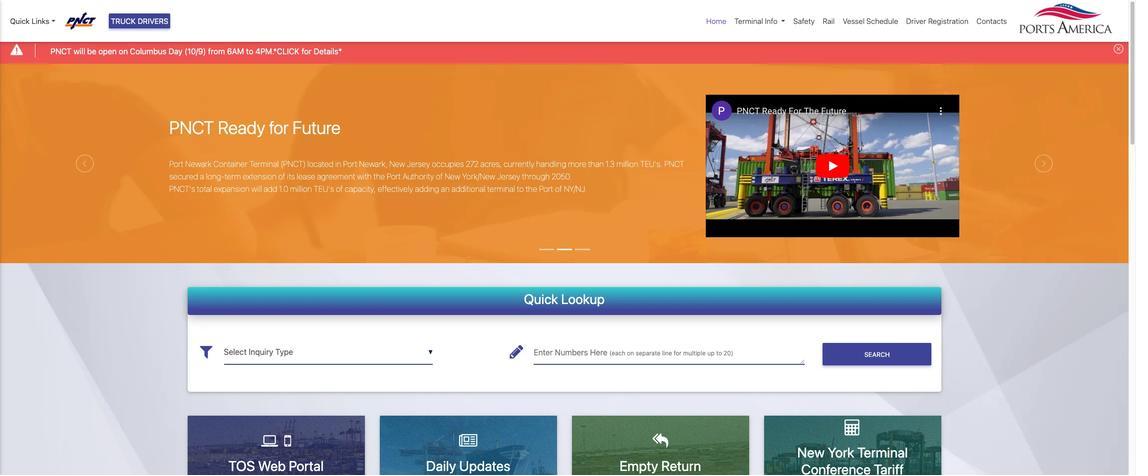 Task type: describe. For each thing, give the bounding box(es) containing it.
2050.
[[552, 172, 572, 181]]

safety
[[793, 16, 815, 25]]

truck drivers link
[[109, 13, 170, 29]]

home
[[706, 16, 727, 25]]

york/new
[[462, 172, 495, 181]]

teu's
[[314, 185, 334, 194]]

lookup
[[561, 291, 605, 307]]

multiple
[[683, 350, 706, 357]]

secured
[[169, 172, 198, 181]]

truck drivers
[[111, 16, 168, 25]]

info
[[765, 16, 778, 25]]

schedule
[[867, 16, 898, 25]]

currently
[[504, 160, 534, 169]]

add
[[264, 185, 277, 194]]

0 vertical spatial terminal
[[735, 16, 763, 25]]

ready
[[218, 117, 265, 138]]

occupies
[[432, 160, 464, 169]]

effectively
[[378, 185, 413, 194]]

4pm.*click
[[255, 47, 299, 56]]

port up secured
[[169, 160, 183, 169]]

0 horizontal spatial new
[[389, 160, 405, 169]]

to for pnct will be open on columbus day (10/9) from 6am to 4pm.*click for details*
[[246, 47, 253, 56]]

additional
[[451, 185, 485, 194]]

container
[[213, 160, 248, 169]]

20)
[[724, 350, 733, 357]]

(pnct)
[[281, 160, 306, 169]]

newark
[[185, 160, 212, 169]]

enter
[[534, 348, 553, 357]]

up
[[707, 350, 715, 357]]

return
[[661, 458, 701, 475]]

on for columbus
[[119, 47, 128, 56]]

york
[[828, 445, 854, 461]]

terminal info
[[735, 16, 778, 25]]

contacts
[[977, 16, 1007, 25]]

capacity,
[[345, 185, 376, 194]]

authority
[[403, 172, 434, 181]]

than
[[588, 160, 604, 169]]

handling
[[536, 160, 566, 169]]

columbus
[[130, 47, 166, 56]]

long-
[[206, 172, 225, 181]]

quick for quick links
[[10, 16, 30, 25]]

terminal info link
[[731, 11, 789, 31]]

▼
[[428, 349, 433, 357]]

close image
[[1114, 44, 1124, 54]]

(each
[[610, 350, 625, 357]]

updates
[[459, 458, 510, 475]]

through
[[522, 172, 550, 181]]

home link
[[702, 11, 731, 31]]

empty return
[[620, 458, 701, 475]]

pnct will be open on columbus day (10/9) from 6am to 4pm.*click for details* alert
[[0, 37, 1129, 64]]

for inside pnct will be open on columbus day (10/9) from 6am to 4pm.*click for details* link
[[302, 47, 312, 56]]

newark,
[[359, 160, 388, 169]]

pnct for pnct will be open on columbus day (10/9) from 6am to 4pm.*click for details*
[[51, 47, 71, 56]]

terminal inside 'new york terminal conference tariff'
[[857, 445, 908, 461]]

links
[[32, 16, 49, 25]]

quick for quick lookup
[[524, 291, 558, 307]]

an
[[441, 185, 450, 194]]

a
[[200, 172, 204, 181]]

port down through
[[539, 185, 553, 194]]

pnct ready for future image
[[0, 64, 1129, 319]]

of left "its"
[[278, 172, 285, 181]]

enter numbers here (each on separate line for multiple up to 20)
[[534, 348, 733, 357]]

pnct will be open on columbus day (10/9) from 6am to 4pm.*click for details* link
[[51, 45, 342, 57]]

6am
[[227, 47, 244, 56]]

separate
[[636, 350, 660, 357]]

truck
[[111, 16, 136, 25]]

1 horizontal spatial jersey
[[497, 172, 520, 181]]

pnct for pnct ready for future
[[169, 117, 214, 138]]

conference
[[801, 462, 871, 476]]

vessel
[[843, 16, 865, 25]]

search
[[865, 351, 890, 359]]

ny/nj.
[[564, 185, 587, 194]]

extension
[[243, 172, 277, 181]]

of down 'agreement'
[[336, 185, 343, 194]]

(10/9)
[[185, 47, 206, 56]]

term
[[225, 172, 241, 181]]

of up an
[[436, 172, 443, 181]]

1.3
[[606, 160, 615, 169]]

drivers
[[138, 16, 168, 25]]

be
[[87, 47, 96, 56]]

will inside alert
[[74, 47, 85, 56]]



Task type: vqa. For each thing, say whether or not it's contained in the screenshot.
Quick for Quick Lookup
yes



Task type: locate. For each thing, give the bounding box(es) containing it.
pnct
[[51, 47, 71, 56], [169, 117, 214, 138], [664, 160, 684, 169]]

1 vertical spatial will
[[251, 185, 262, 194]]

from
[[208, 47, 225, 56]]

1 vertical spatial on
[[627, 350, 634, 357]]

1 horizontal spatial new
[[445, 172, 460, 181]]

new up the conference
[[797, 445, 825, 461]]

the down newark,
[[373, 172, 385, 181]]

lease
[[297, 172, 315, 181]]

to right up
[[716, 350, 722, 357]]

1 vertical spatial for
[[269, 117, 289, 138]]

new right newark,
[[389, 160, 405, 169]]

0 vertical spatial quick
[[10, 16, 30, 25]]

rail link
[[819, 11, 839, 31]]

1 horizontal spatial for
[[302, 47, 312, 56]]

port right in
[[343, 160, 357, 169]]

agreement
[[317, 172, 355, 181]]

None text field
[[224, 341, 433, 365], [534, 341, 805, 365], [224, 341, 433, 365], [534, 341, 805, 365]]

quick lookup
[[524, 291, 605, 307]]

tos
[[228, 458, 255, 475]]

pnct's
[[169, 185, 195, 194]]

portal
[[289, 458, 324, 475]]

1 horizontal spatial million
[[617, 160, 638, 169]]

expansion
[[214, 185, 250, 194]]

million
[[617, 160, 638, 169], [290, 185, 312, 194]]

pnct inside port newark container terminal (pnct) located in port newark, new jersey occupies 272 acres, currently handling more than 1.3 million teu's.                                 pnct secured a long-term extension of its lease agreement with the port authority of new york/new jersey through 2050. pnct's total expansion will add 1.0 million teu's of capacity,                                 effectively adding an additional terminal to the port of ny/nj.
[[664, 160, 684, 169]]

to
[[246, 47, 253, 56], [517, 185, 524, 194], [716, 350, 722, 357]]

for right line
[[674, 350, 682, 357]]

1 vertical spatial to
[[517, 185, 524, 194]]

total
[[197, 185, 212, 194]]

272
[[466, 160, 479, 169]]

for inside "enter numbers here (each on separate line for multiple up to 20)"
[[674, 350, 682, 357]]

located
[[307, 160, 334, 169]]

new inside 'new york terminal conference tariff'
[[797, 445, 825, 461]]

quick left links
[[10, 16, 30, 25]]

safety link
[[789, 11, 819, 31]]

2 horizontal spatial for
[[674, 350, 682, 357]]

open
[[98, 47, 117, 56]]

pnct up newark
[[169, 117, 214, 138]]

line
[[662, 350, 672, 357]]

will inside port newark container terminal (pnct) located in port newark, new jersey occupies 272 acres, currently handling more than 1.3 million teu's.                                 pnct secured a long-term extension of its lease agreement with the port authority of new york/new jersey through 2050. pnct's total expansion will add 1.0 million teu's of capacity,                                 effectively adding an additional terminal to the port of ny/nj.
[[251, 185, 262, 194]]

2 vertical spatial pnct
[[664, 160, 684, 169]]

driver
[[906, 16, 926, 25]]

quick links link
[[10, 15, 55, 27]]

new down occupies
[[445, 172, 460, 181]]

1 horizontal spatial terminal
[[735, 16, 763, 25]]

daily updates
[[426, 458, 510, 475]]

vessel schedule
[[843, 16, 898, 25]]

to right terminal at the top left of the page
[[517, 185, 524, 194]]

port
[[169, 160, 183, 169], [343, 160, 357, 169], [387, 172, 401, 181], [539, 185, 553, 194]]

2 vertical spatial new
[[797, 445, 825, 461]]

port up effectively
[[387, 172, 401, 181]]

web
[[258, 458, 286, 475]]

0 vertical spatial the
[[373, 172, 385, 181]]

to inside "enter numbers here (each on separate line for multiple up to 20)"
[[716, 350, 722, 357]]

on right open
[[119, 47, 128, 56]]

tos web portal
[[228, 458, 324, 475]]

0 vertical spatial to
[[246, 47, 253, 56]]

0 horizontal spatial the
[[373, 172, 385, 181]]

adding
[[415, 185, 439, 194]]

1 vertical spatial new
[[445, 172, 460, 181]]

new
[[389, 160, 405, 169], [445, 172, 460, 181], [797, 445, 825, 461]]

2 vertical spatial to
[[716, 350, 722, 357]]

1 horizontal spatial quick
[[524, 291, 558, 307]]

quick links
[[10, 16, 49, 25]]

0 vertical spatial will
[[74, 47, 85, 56]]

on for separate
[[627, 350, 634, 357]]

on right the (each
[[627, 350, 634, 357]]

to right 6am at left top
[[246, 47, 253, 56]]

1 vertical spatial million
[[290, 185, 312, 194]]

2 horizontal spatial terminal
[[857, 445, 908, 461]]

of
[[278, 172, 285, 181], [436, 172, 443, 181], [336, 185, 343, 194], [555, 185, 562, 194]]

to inside alert
[[246, 47, 253, 56]]

on inside alert
[[119, 47, 128, 56]]

driver registration
[[906, 16, 969, 25]]

0 vertical spatial million
[[617, 160, 638, 169]]

for right ready
[[269, 117, 289, 138]]

contacts link
[[973, 11, 1011, 31]]

1 vertical spatial pnct
[[169, 117, 214, 138]]

pnct inside alert
[[51, 47, 71, 56]]

rail
[[823, 16, 835, 25]]

here
[[590, 348, 608, 357]]

pnct ready for future
[[169, 117, 341, 138]]

1 horizontal spatial the
[[526, 185, 537, 194]]

1 vertical spatial the
[[526, 185, 537, 194]]

1 horizontal spatial on
[[627, 350, 634, 357]]

pnct right teu's. on the top right
[[664, 160, 684, 169]]

0 vertical spatial new
[[389, 160, 405, 169]]

0 horizontal spatial million
[[290, 185, 312, 194]]

tariff
[[874, 462, 904, 476]]

will down extension
[[251, 185, 262, 194]]

on inside "enter numbers here (each on separate line for multiple up to 20)"
[[627, 350, 634, 357]]

jersey up terminal at the top left of the page
[[497, 172, 520, 181]]

to for enter numbers here (each on separate line for multiple up to 20)
[[716, 350, 722, 357]]

2 horizontal spatial to
[[716, 350, 722, 357]]

1.0
[[279, 185, 288, 194]]

driver registration link
[[902, 11, 973, 31]]

2 horizontal spatial new
[[797, 445, 825, 461]]

0 horizontal spatial pnct
[[51, 47, 71, 56]]

0 vertical spatial pnct
[[51, 47, 71, 56]]

1 horizontal spatial will
[[251, 185, 262, 194]]

0 vertical spatial jersey
[[407, 160, 430, 169]]

vessel schedule link
[[839, 11, 902, 31]]

in
[[335, 160, 341, 169]]

terminal
[[487, 185, 515, 194]]

registration
[[928, 16, 969, 25]]

new york terminal conference tariff
[[797, 445, 908, 476]]

0 horizontal spatial jersey
[[407, 160, 430, 169]]

terminal inside port newark container terminal (pnct) located in port newark, new jersey occupies 272 acres, currently handling more than 1.3 million teu's.                                 pnct secured a long-term extension of its lease agreement with the port authority of new york/new jersey through 2050. pnct's total expansion will add 1.0 million teu's of capacity,                                 effectively adding an additional terminal to the port of ny/nj.
[[249, 160, 279, 169]]

1 vertical spatial terminal
[[249, 160, 279, 169]]

0 horizontal spatial to
[[246, 47, 253, 56]]

on
[[119, 47, 128, 56], [627, 350, 634, 357]]

2 vertical spatial for
[[674, 350, 682, 357]]

jersey
[[407, 160, 430, 169], [497, 172, 520, 181]]

acres,
[[480, 160, 502, 169]]

1 vertical spatial quick
[[524, 291, 558, 307]]

pnct will be open on columbus day (10/9) from 6am to 4pm.*click for details*
[[51, 47, 342, 56]]

0 horizontal spatial quick
[[10, 16, 30, 25]]

0 horizontal spatial terminal
[[249, 160, 279, 169]]

2 vertical spatial terminal
[[857, 445, 908, 461]]

port newark container terminal (pnct) located in port newark, new jersey occupies 272 acres, currently handling more than 1.3 million teu's.                                 pnct secured a long-term extension of its lease agreement with the port authority of new york/new jersey through 2050. pnct's total expansion will add 1.0 million teu's of capacity,                                 effectively adding an additional terminal to the port of ny/nj.
[[169, 160, 684, 194]]

empty
[[620, 458, 658, 475]]

quick
[[10, 16, 30, 25], [524, 291, 558, 307]]

terminal up extension
[[249, 160, 279, 169]]

for
[[302, 47, 312, 56], [269, 117, 289, 138], [674, 350, 682, 357]]

0 vertical spatial for
[[302, 47, 312, 56]]

terminal
[[735, 16, 763, 25], [249, 160, 279, 169], [857, 445, 908, 461]]

1 horizontal spatial to
[[517, 185, 524, 194]]

quick left lookup
[[524, 291, 558, 307]]

terminal up tariff
[[857, 445, 908, 461]]

1 vertical spatial jersey
[[497, 172, 520, 181]]

pnct left be
[[51, 47, 71, 56]]

1 horizontal spatial pnct
[[169, 117, 214, 138]]

future
[[293, 117, 341, 138]]

the
[[373, 172, 385, 181], [526, 185, 537, 194]]

its
[[287, 172, 295, 181]]

with
[[357, 172, 372, 181]]

daily
[[426, 458, 456, 475]]

2 horizontal spatial pnct
[[664, 160, 684, 169]]

numbers
[[555, 348, 588, 357]]

search button
[[823, 344, 932, 366]]

to inside port newark container terminal (pnct) located in port newark, new jersey occupies 272 acres, currently handling more than 1.3 million teu's.                                 pnct secured a long-term extension of its lease agreement with the port authority of new york/new jersey through 2050. pnct's total expansion will add 1.0 million teu's of capacity,                                 effectively adding an additional terminal to the port of ny/nj.
[[517, 185, 524, 194]]

will left be
[[74, 47, 85, 56]]

of down 2050.
[[555, 185, 562, 194]]

million down 'lease'
[[290, 185, 312, 194]]

terminal left the 'info'
[[735, 16, 763, 25]]

jersey up authority
[[407, 160, 430, 169]]

teu's.
[[640, 160, 663, 169]]

for left details*
[[302, 47, 312, 56]]

0 horizontal spatial for
[[269, 117, 289, 138]]

day
[[169, 47, 183, 56]]

details*
[[314, 47, 342, 56]]

0 horizontal spatial on
[[119, 47, 128, 56]]

0 horizontal spatial will
[[74, 47, 85, 56]]

million right 1.3
[[617, 160, 638, 169]]

0 vertical spatial on
[[119, 47, 128, 56]]

the down through
[[526, 185, 537, 194]]



